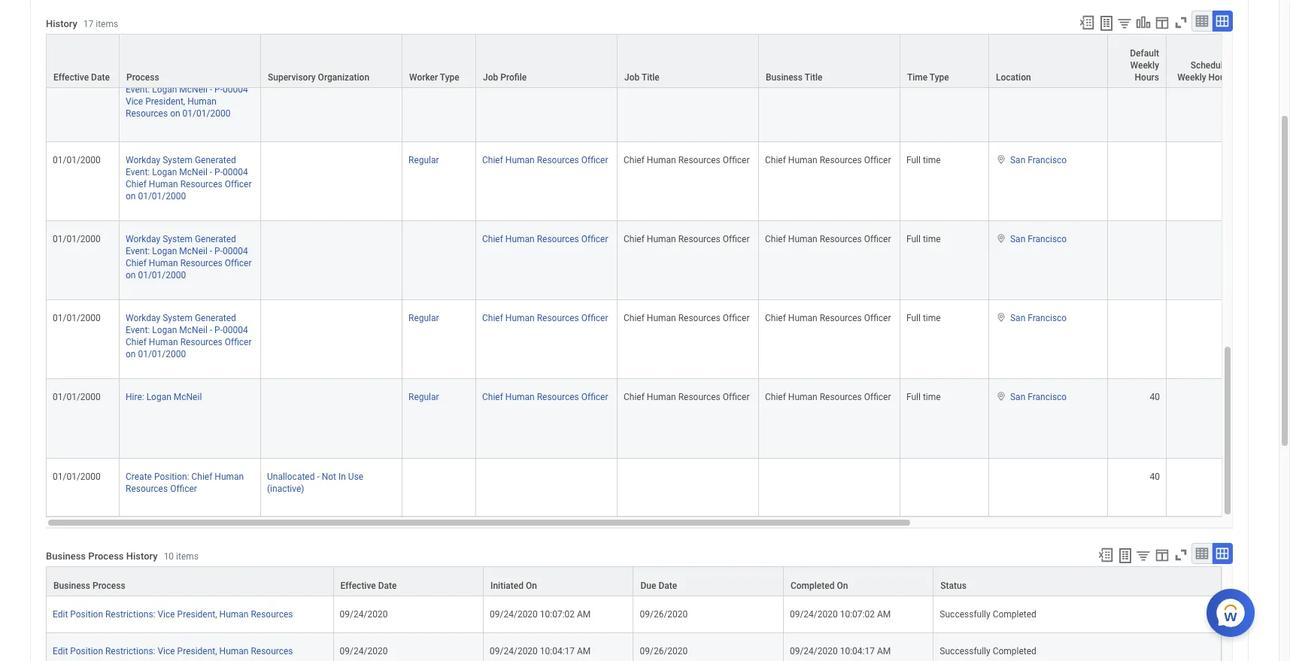 Task type: describe. For each thing, give the bounding box(es) containing it.
2 10:04:17 from the left
[[841, 646, 875, 657]]

export to worksheets image
[[1117, 547, 1135, 565]]

executive management group
[[267, 72, 387, 83]]

time type button
[[901, 34, 989, 87]]

san francisco link for sixth row from the top
[[1011, 390, 1067, 403]]

3 chief human resources officer link from the top
[[482, 310, 609, 324]]

5 row from the top
[[46, 300, 1291, 380]]

regular link for 1st chief human resources officer link from the bottom
[[409, 390, 439, 403]]

1 full time element from the top
[[907, 152, 941, 165]]

location
[[997, 72, 1032, 83]]

title for business title
[[805, 72, 823, 83]]

default weekly hours button
[[1109, 34, 1167, 87]]

supervisory
[[268, 72, 316, 83]]

effective date button inside column header
[[47, 34, 119, 87]]

business process history 10 items
[[46, 551, 199, 562]]

time type
[[908, 72, 950, 83]]

generated for fifth row from the top
[[195, 313, 236, 324]]

location image for sixth row from the top san francisco 'link'
[[996, 392, 1008, 402]]

mcneil inside 'link'
[[174, 393, 202, 403]]

scheduled
[[1191, 60, 1234, 71]]

job profile button
[[476, 34, 617, 87]]

hours for scheduled weekly hours
[[1209, 72, 1234, 83]]

p- for 'workday system generated event: logan mcneil - p-00004 vice president, human resources on 01/01/2000' link
[[215, 84, 223, 95]]

row containing business process
[[46, 567, 1222, 597]]

unallocated - not in use (inactive)
[[267, 472, 364, 494]]

business for business process history 10 items
[[46, 551, 86, 562]]

workday system generated event: logan mcneil - p-00004 chief human resources officer on 01/01/2000 for "workday system generated event: logan mcneil - p-00004 chief human resources officer on 01/01/2000" link inside the workday system generated event: logan mcneil - p-00004 chief human resources officer on 01/01/2000 row
[[126, 0, 252, 40]]

completed on
[[791, 581, 849, 592]]

create position: chief human resources officer
[[126, 472, 244, 494]]

2 click to view/edit grid preferences image from the top
[[1155, 547, 1171, 564]]

workday for "workday system generated event: logan mcneil - p-00004 chief human resources officer on 01/01/2000" link corresponding to seventh row from the bottom of the page
[[126, 234, 160, 245]]

worker type
[[409, 72, 460, 83]]

title for job title
[[642, 72, 660, 83]]

completed for 09/24/2020 10:04:17 am
[[993, 646, 1037, 657]]

create position: chief human resources officer link
[[126, 469, 244, 494]]

position for 09/24/2020 10:04:17 am
[[70, 646, 103, 657]]

location column header
[[990, 34, 1109, 89]]

logan for "workday system generated event: logan mcneil - p-00004 chief human resources officer on 01/01/2000" link inside the workday system generated event: logan mcneil - p-00004 chief human resources officer on 01/01/2000 row
[[152, 5, 177, 16]]

unallocated
[[267, 472, 315, 482]]

2 san from the top
[[1011, 234, 1026, 245]]

toolbar for items
[[1073, 10, 1234, 34]]

use
[[348, 472, 364, 482]]

executive management group link
[[267, 69, 387, 83]]

position:
[[154, 472, 189, 482]]

francisco for san francisco 'link' associated with fifth row from the top
[[1028, 313, 1067, 324]]

default weekly hours
[[1131, 48, 1160, 83]]

process column header
[[120, 34, 261, 89]]

hire:
[[126, 393, 144, 403]]

san francisco link for third row from the top of the page
[[1011, 152, 1067, 165]]

workday for "workday system generated event: logan mcneil - p-00004 chief human resources officer on 01/01/2000" link inside the workday system generated event: logan mcneil - p-00004 chief human resources officer on 01/01/2000 row
[[126, 0, 160, 4]]

- inside row
[[210, 5, 212, 16]]

logan for 'workday system generated event: logan mcneil - p-00004 vice president, human resources on 01/01/2000' link
[[152, 84, 177, 95]]

san francisco for 3rd chief human resources officer link from the top of the page
[[1011, 313, 1067, 324]]

effective date for right effective date popup button
[[341, 581, 397, 592]]

regular for regular link associated with 1st chief human resources officer link
[[409, 155, 439, 165]]

type for time type
[[930, 72, 950, 83]]

00004 for fifth row from the top
[[223, 325, 248, 336]]

regular link for 1st chief human resources officer link
[[409, 152, 439, 165]]

table image
[[1195, 546, 1210, 561]]

40 for seventh row from the bottom of the page
[[1224, 234, 1234, 245]]

p- for fifth row from the top's "workday system generated event: logan mcneil - p-00004 chief human resources officer on 01/01/2000" link
[[215, 325, 223, 336]]

2 10:07:02 from the left
[[841, 610, 875, 620]]

1 san from the top
[[1011, 155, 1026, 165]]

fullscreen image
[[1173, 547, 1190, 564]]

organization
[[318, 72, 370, 83]]

date for effective date popup button inside the column header
[[91, 72, 110, 83]]

business title
[[766, 72, 823, 83]]

2 09/24/2020 10:07:02 am from the left
[[790, 610, 891, 620]]

edit position restrictions: vice president, human resources link for 09/24/2020 10:07:02 am
[[53, 607, 293, 620]]

full for 3rd chief human resources officer link from the top of the page
[[907, 313, 921, 324]]

09/26/2020 for 09/24/2020 10:07:02 am
[[640, 610, 688, 620]]

date for due date popup button
[[659, 581, 678, 592]]

full for 1st chief human resources officer link from the bottom
[[907, 393, 921, 403]]

scheduled weekly hours
[[1178, 60, 1234, 83]]

system inside workday system generated event: logan mcneil - p-00004 vice president, human resources on 01/01/2000
[[163, 72, 193, 83]]

00004 for seventh row from the bottom of the page
[[223, 246, 248, 257]]

francisco for san francisco 'link' for third row from the top of the page
[[1028, 155, 1067, 165]]

history 17 items
[[46, 18, 118, 29]]

resources inside create position: chief human resources officer
[[126, 484, 168, 494]]

unallocated - not in use (inactive) link
[[267, 469, 364, 494]]

1 10:04:17 from the left
[[540, 646, 575, 657]]

workday for third row from the top of the page "workday system generated event: logan mcneil - p-00004 chief human resources officer on 01/01/2000" link
[[126, 155, 160, 165]]

4 san from the top
[[1011, 393, 1026, 403]]

supervisory organization button
[[261, 34, 402, 87]]

2 chief human resources officer link from the top
[[482, 231, 609, 245]]

president, for 09/24/2020 10:07:02 am
[[177, 610, 217, 620]]

1 09/24/2020 10:04:17 am from the left
[[490, 646, 591, 657]]

due date button
[[634, 567, 783, 596]]

1 chief human resources officer link from the top
[[482, 152, 609, 165]]

workday system generated event: logan mcneil - p-00004 vice president, human resources on 01/01/2000
[[126, 72, 248, 119]]

select to filter grid data image
[[1136, 548, 1152, 564]]

export to excel image
[[1079, 14, 1096, 31]]

10 row from the top
[[46, 634, 1222, 662]]

logan for fifth row from the top's "workday system generated event: logan mcneil - p-00004 chief human resources officer on 01/01/2000" link
[[152, 325, 177, 336]]

logan for third row from the top of the page "workday system generated event: logan mcneil - p-00004 chief human resources officer on 01/01/2000" link
[[152, 167, 177, 177]]

40 for fifth row from the top
[[1224, 313, 1234, 324]]

job title button
[[618, 34, 759, 87]]

1 full from the top
[[907, 155, 921, 165]]

status button
[[934, 567, 1222, 596]]

successfully for 09/24/2020 10:07:02 am
[[940, 610, 991, 620]]

in
[[339, 472, 346, 482]]

on for "workday system generated event: logan mcneil - p-00004 chief human resources officer on 01/01/2000" link corresponding to seventh row from the bottom of the page
[[126, 270, 136, 281]]

completed on button
[[784, 567, 934, 596]]

workday system generated event: logan mcneil - p-00004 chief human resources officer on 01/01/2000 row
[[46, 0, 1291, 60]]

business process button
[[47, 567, 333, 596]]

4 system from the top
[[163, 234, 193, 245]]

1 time from the top
[[923, 155, 941, 165]]

4 chief human resources officer link from the top
[[482, 390, 609, 403]]

scheduled weekly hours button
[[1167, 34, 1240, 87]]

profile
[[501, 72, 527, 83]]

workday system generated event: logan mcneil - p-00004 vice president, human resources on 01/01/2000 link
[[126, 69, 248, 119]]

worker type column header
[[403, 34, 476, 89]]

workday system generated event: logan mcneil - p-00004 chief human resources officer on 01/01/2000 link for fifth row from the top
[[126, 310, 252, 360]]

4 row from the top
[[46, 221, 1291, 300]]

full time element for san francisco 'link' associated with seventh row from the bottom of the page location image
[[907, 231, 941, 245]]

3 san from the top
[[1011, 313, 1026, 324]]

full time for full time element associated with location image corresponding to san francisco 'link' associated with fifth row from the top
[[907, 313, 941, 324]]

2 row from the top
[[46, 60, 1291, 142]]

francisco for sixth row from the top san francisco 'link'
[[1028, 393, 1067, 403]]

successfully completed for 09/24/2020 10:07:02 am
[[940, 610, 1037, 620]]

job for job profile
[[483, 72, 498, 83]]

due
[[641, 581, 657, 592]]

edit for 09/24/2020 10:07:02 am
[[53, 610, 68, 620]]

executive
[[267, 72, 305, 83]]

resources inside workday system generated event: logan mcneil - p-00004 vice president, human resources on 01/01/2000
[[126, 109, 168, 119]]

event: for ninth row from the bottom
[[126, 84, 150, 95]]

p- for third row from the top of the page "workday system generated event: logan mcneil - p-00004 chief human resources officer on 01/01/2000" link
[[215, 167, 223, 177]]

on for third row from the top of the page "workday system generated event: logan mcneil - p-00004 chief human resources officer on 01/01/2000" link
[[126, 191, 136, 202]]

2 09/24/2020 10:04:17 am from the left
[[790, 646, 891, 657]]

san francisco for third chief human resources officer link from the bottom
[[1011, 234, 1067, 245]]

workday for fifth row from the top's "workday system generated event: logan mcneil - p-00004 chief human resources officer on 01/01/2000" link
[[126, 313, 160, 324]]

restrictions: for 09/24/2020 10:07:02 am
[[105, 610, 155, 620]]

6 row from the top
[[46, 380, 1291, 459]]

resources inside workday system generated event: logan mcneil - p-00004 chief human resources officer on 01/01/2000 row
[[180, 17, 223, 28]]

time for 1st chief human resources officer link from the bottom
[[923, 393, 941, 403]]

full time for location image corresponding to sixth row from the top san francisco 'link''s full time element
[[907, 393, 941, 403]]

completed inside popup button
[[791, 581, 835, 592]]

san francisco link for fifth row from the top
[[1011, 310, 1067, 324]]



Task type: locate. For each thing, give the bounding box(es) containing it.
click to view/edit grid preferences image left fullscreen icon
[[1155, 547, 1171, 564]]

officer inside create position: chief human resources officer
[[170, 484, 197, 494]]

chief human resources officer
[[482, 155, 609, 165], [624, 155, 750, 165], [765, 155, 892, 165], [482, 234, 609, 245], [624, 234, 750, 245], [765, 234, 892, 245], [482, 313, 609, 324], [624, 313, 750, 324], [765, 313, 892, 324], [482, 393, 609, 403], [624, 393, 750, 403], [765, 393, 892, 403]]

1 p- from the top
[[215, 5, 223, 16]]

event: inside workday system generated event: logan mcneil - p-00004 vice president, human resources on 01/01/2000
[[126, 84, 150, 95]]

09/24/2020 10:07:02 am down completed on
[[790, 610, 891, 620]]

workday system generated event: logan mcneil - p-00004 chief human resources officer on 01/01/2000 link for third row from the top of the page
[[126, 152, 252, 202]]

business inside business process popup button
[[53, 581, 90, 592]]

1 horizontal spatial effective date button
[[334, 567, 483, 596]]

0 vertical spatial edit position restrictions: vice president, human resources link
[[53, 607, 293, 620]]

on
[[126, 29, 136, 40], [170, 109, 180, 119], [126, 191, 136, 202], [126, 270, 136, 281], [126, 350, 136, 360]]

full time for full time element for san francisco 'link' associated with seventh row from the bottom of the page location image
[[907, 234, 941, 245]]

- inside unallocated - not in use (inactive)
[[317, 472, 320, 482]]

0 horizontal spatial 10:07:02
[[540, 610, 575, 620]]

1 vertical spatial restrictions:
[[105, 646, 155, 657]]

10:04:17 down completed on popup button
[[841, 646, 875, 657]]

initiated
[[491, 581, 524, 592]]

1 vertical spatial position
[[70, 646, 103, 657]]

management
[[308, 72, 361, 83]]

group
[[363, 72, 387, 83]]

fullscreen image
[[1173, 14, 1190, 31]]

weekly down scheduled
[[1178, 72, 1207, 83]]

process for business process
[[93, 581, 125, 592]]

1 vertical spatial effective
[[341, 581, 376, 592]]

3 time from the top
[[923, 313, 941, 324]]

mcneil
[[179, 5, 208, 16], [179, 84, 208, 95], [179, 167, 208, 177], [179, 246, 208, 257], [179, 325, 208, 336], [174, 393, 202, 403]]

5 p- from the top
[[215, 325, 223, 336]]

1 horizontal spatial history
[[126, 551, 158, 562]]

full time element for location image corresponding to san francisco 'link' associated with fifth row from the top
[[907, 310, 941, 324]]

chief inside create position: chief human resources officer
[[192, 472, 213, 482]]

job profile column header
[[476, 34, 618, 89]]

2 successfully completed from the top
[[940, 646, 1037, 657]]

default
[[1131, 48, 1160, 59]]

2 time from the top
[[923, 234, 941, 245]]

0 vertical spatial position
[[70, 610, 103, 620]]

00004 for third row from the top of the page
[[223, 167, 248, 177]]

10:07:02 down completed on popup button
[[841, 610, 875, 620]]

1 00004 from the top
[[223, 5, 248, 16]]

3 location image from the top
[[996, 392, 1008, 402]]

1 horizontal spatial items
[[176, 552, 199, 562]]

weekly for default
[[1131, 60, 1160, 71]]

1 position from the top
[[70, 610, 103, 620]]

0 horizontal spatial job
[[483, 72, 498, 83]]

2 edit from the top
[[53, 646, 68, 657]]

1 horizontal spatial date
[[378, 581, 397, 592]]

1 successfully completed from the top
[[940, 610, 1037, 620]]

initiated on button
[[484, 567, 633, 596]]

3 row from the top
[[46, 142, 1291, 221]]

0 horizontal spatial history
[[46, 18, 77, 29]]

2 workday from the top
[[126, 72, 160, 83]]

job left 'profile'
[[483, 72, 498, 83]]

effective for effective date popup button inside the column header
[[53, 72, 89, 83]]

hire: logan mcneil
[[126, 393, 202, 403]]

10:04:17 down the initiated on popup button
[[540, 646, 575, 657]]

2 position from the top
[[70, 646, 103, 657]]

workday system generated event: logan mcneil - p-00004 chief human resources officer on 01/01/2000 for "workday system generated event: logan mcneil - p-00004 chief human resources officer on 01/01/2000" link corresponding to seventh row from the bottom of the page
[[126, 234, 252, 281]]

title
[[642, 72, 660, 83], [805, 72, 823, 83]]

hours inside scheduled weekly hours
[[1209, 72, 1234, 83]]

items right 10
[[176, 552, 199, 562]]

1 san francisco link from the top
[[1011, 152, 1067, 165]]

title inside job title popup button
[[642, 72, 660, 83]]

type right time
[[930, 72, 950, 83]]

0 vertical spatial effective date button
[[47, 34, 119, 87]]

process inside popup button
[[93, 581, 125, 592]]

job
[[483, 72, 498, 83], [625, 72, 640, 83]]

effective date inside column header
[[53, 72, 110, 83]]

job title column header
[[618, 34, 759, 89]]

0 vertical spatial weekly
[[1131, 60, 1160, 71]]

0 horizontal spatial items
[[96, 19, 118, 29]]

2 workday system generated event: logan mcneil - p-00004 chief human resources officer on 01/01/2000 link from the top
[[126, 152, 252, 202]]

location image
[[996, 154, 1008, 164]]

3 full time element from the top
[[907, 310, 941, 324]]

edit position restrictions: vice president, human resources link
[[53, 607, 293, 620], [53, 643, 293, 657]]

san francisco for 1st chief human resources officer link from the bottom
[[1011, 393, 1067, 403]]

40
[[1224, 155, 1234, 165], [1224, 234, 1234, 245], [1224, 313, 1234, 324], [1150, 393, 1161, 403], [1224, 393, 1234, 403], [1150, 472, 1161, 482], [1224, 472, 1234, 482]]

francisco
[[1028, 155, 1067, 165], [1028, 234, 1067, 245], [1028, 313, 1067, 324], [1028, 393, 1067, 403]]

event:
[[126, 5, 150, 16], [126, 84, 150, 95], [126, 167, 150, 177], [126, 246, 150, 257], [126, 325, 150, 336]]

business inside business title popup button
[[766, 72, 803, 83]]

2 edit position restrictions: vice president, human resources link from the top
[[53, 643, 293, 657]]

10
[[164, 552, 174, 562]]

edit position restrictions: vice president, human resources for 09/24/2020 10:07:02 am
[[53, 610, 293, 620]]

0 vertical spatial location image
[[996, 233, 1008, 244]]

0 vertical spatial restrictions:
[[105, 610, 155, 620]]

1 09/26/2020 from the top
[[640, 610, 688, 620]]

1 horizontal spatial effective date
[[341, 581, 397, 592]]

1 vertical spatial effective date
[[341, 581, 397, 592]]

09/24/2020 10:04:17 am down initiated on
[[490, 646, 591, 657]]

09/24/2020 10:07:02 am
[[490, 610, 591, 620], [790, 610, 891, 620]]

2 hours from the left
[[1209, 72, 1234, 83]]

worker
[[409, 72, 438, 83]]

president, for 09/24/2020 10:04:17 am
[[177, 646, 217, 657]]

0 vertical spatial president,
[[145, 97, 185, 107]]

1 vertical spatial business
[[46, 551, 86, 562]]

p-
[[215, 5, 223, 16], [215, 84, 223, 95], [215, 167, 223, 177], [215, 246, 223, 257], [215, 325, 223, 336]]

location button
[[990, 34, 1108, 87]]

3 full time from the top
[[907, 313, 941, 324]]

workday system generated event: logan mcneil - p-00004 chief human resources officer on 01/01/2000
[[126, 0, 252, 40], [126, 155, 252, 202], [126, 234, 252, 281], [126, 313, 252, 360]]

0 horizontal spatial on
[[526, 581, 537, 592]]

time for 3rd chief human resources officer link from the top of the page
[[923, 313, 941, 324]]

1 edit from the top
[[53, 610, 68, 620]]

2 restrictions: from the top
[[105, 646, 155, 657]]

09/24/2020 10:04:17 am
[[490, 646, 591, 657], [790, 646, 891, 657]]

san francisco link
[[1011, 152, 1067, 165], [1011, 231, 1067, 245], [1011, 310, 1067, 324], [1011, 390, 1067, 403]]

1 vertical spatial edit
[[53, 646, 68, 657]]

0 vertical spatial vice
[[126, 97, 143, 107]]

2 san francisco from the top
[[1011, 234, 1067, 245]]

1 workday system generated event: logan mcneil - p-00004 chief human resources officer on 01/01/2000 link from the top
[[126, 0, 252, 40]]

due date
[[641, 581, 678, 592]]

1 row from the top
[[46, 34, 1291, 89]]

4 full from the top
[[907, 393, 921, 403]]

2 vertical spatial regular link
[[409, 390, 439, 403]]

0 horizontal spatial 09/24/2020 10:07:02 am
[[490, 610, 591, 620]]

mcneil inside row
[[179, 5, 208, 16]]

40 for third row from the top of the page
[[1224, 155, 1234, 165]]

row
[[46, 34, 1291, 89], [46, 60, 1291, 142], [46, 142, 1291, 221], [46, 221, 1291, 300], [46, 300, 1291, 380], [46, 380, 1291, 459], [46, 459, 1291, 517], [46, 567, 1222, 597], [46, 597, 1222, 634], [46, 634, 1222, 662]]

event: for seventh row from the bottom of the page
[[126, 246, 150, 257]]

weekly down default
[[1131, 60, 1160, 71]]

2 horizontal spatial date
[[659, 581, 678, 592]]

mcneil inside workday system generated event: logan mcneil - p-00004 vice president, human resources on 01/01/2000
[[179, 84, 208, 95]]

0 vertical spatial items
[[96, 19, 118, 29]]

5 event: from the top
[[126, 325, 150, 336]]

business title button
[[759, 34, 900, 87]]

hours inside default weekly hours
[[1135, 72, 1160, 83]]

1 vertical spatial effective date button
[[334, 567, 483, 596]]

create
[[126, 472, 152, 482]]

hours for default weekly hours
[[1135, 72, 1160, 83]]

0 vertical spatial successfully completed
[[940, 610, 1037, 620]]

0 vertical spatial process
[[126, 72, 159, 83]]

vice
[[126, 97, 143, 107], [158, 610, 175, 620], [158, 646, 175, 657]]

hours down default
[[1135, 72, 1160, 83]]

0 vertical spatial edit
[[53, 610, 68, 620]]

5 generated from the top
[[195, 313, 236, 324]]

2 regular from the top
[[409, 313, 439, 324]]

1 generated from the top
[[195, 0, 236, 4]]

weekly for scheduled
[[1178, 72, 1207, 83]]

1 vertical spatial successfully
[[940, 646, 991, 657]]

workday
[[126, 0, 160, 4], [126, 72, 160, 83], [126, 155, 160, 165], [126, 234, 160, 245], [126, 313, 160, 324]]

1 horizontal spatial type
[[930, 72, 950, 83]]

business process
[[53, 581, 125, 592]]

history left 17
[[46, 18, 77, 29]]

1 horizontal spatial 09/24/2020 10:04:17 am
[[790, 646, 891, 657]]

job profile
[[483, 72, 527, 83]]

0 horizontal spatial weekly
[[1131, 60, 1160, 71]]

40 for 4th row from the bottom of the page
[[1224, 472, 1234, 482]]

1 job from the left
[[483, 72, 498, 83]]

job title
[[625, 72, 660, 83]]

3 00004 from the top
[[223, 167, 248, 177]]

system inside row
[[163, 0, 193, 4]]

1 san francisco from the top
[[1011, 155, 1067, 165]]

process inside popup button
[[126, 72, 159, 83]]

date for right effective date popup button
[[378, 581, 397, 592]]

items right 17
[[96, 19, 118, 29]]

generated
[[195, 0, 236, 4], [195, 72, 236, 83], [195, 155, 236, 165], [195, 234, 236, 245], [195, 313, 236, 324]]

1 regular from the top
[[409, 155, 439, 165]]

40 for sixth row from the top
[[1224, 393, 1234, 403]]

human inside create position: chief human resources officer
[[215, 472, 244, 482]]

san francisco
[[1011, 155, 1067, 165], [1011, 234, 1067, 245], [1011, 313, 1067, 324], [1011, 393, 1067, 403]]

0 vertical spatial completed
[[791, 581, 835, 592]]

full time for first full time element from the top
[[907, 155, 941, 165]]

title inside business title popup button
[[805, 72, 823, 83]]

0 vertical spatial edit position restrictions: vice president, human resources
[[53, 610, 293, 620]]

generated inside workday system generated event: logan mcneil - p-00004 vice president, human resources on 01/01/2000
[[195, 72, 236, 83]]

3 system from the top
[[163, 155, 193, 165]]

human inside workday system generated event: logan mcneil - p-00004 vice president, human resources on 01/01/2000
[[188, 97, 217, 107]]

1 horizontal spatial title
[[805, 72, 823, 83]]

2 vertical spatial vice
[[158, 646, 175, 657]]

1 vertical spatial click to view/edit grid preferences image
[[1155, 547, 1171, 564]]

worker type button
[[403, 34, 476, 87]]

1 edit position restrictions: vice president, human resources link from the top
[[53, 607, 293, 620]]

2 workday system generated event: logan mcneil - p-00004 chief human resources officer on 01/01/2000 from the top
[[126, 155, 252, 202]]

workday system generated event: logan mcneil - p-00004 chief human resources officer on 01/01/2000 link for workday system generated event: logan mcneil - p-00004 chief human resources officer on 01/01/2000 row
[[126, 0, 252, 40]]

1 horizontal spatial effective
[[341, 581, 376, 592]]

1 event: from the top
[[126, 5, 150, 16]]

p- for "workday system generated event: logan mcneil - p-00004 chief human resources officer on 01/01/2000" link inside the workday system generated event: logan mcneil - p-00004 chief human resources officer on 01/01/2000 row
[[215, 5, 223, 16]]

2 vertical spatial president,
[[177, 646, 217, 657]]

workday system generated event: logan mcneil - p-00004 chief human resources officer on 01/01/2000 link for seventh row from the bottom of the page
[[126, 231, 252, 281]]

1 vertical spatial toolbar
[[1091, 543, 1234, 567]]

2 00004 from the top
[[223, 84, 248, 95]]

toolbar
[[1073, 10, 1234, 34], [1091, 543, 1234, 567]]

01/01/2000 inside workday system generated event: logan mcneil - p-00004 vice president, human resources on 01/01/2000
[[183, 109, 231, 119]]

select to filter grid data image
[[1117, 15, 1134, 31]]

3 event: from the top
[[126, 167, 150, 177]]

time
[[923, 155, 941, 165], [923, 234, 941, 245], [923, 313, 941, 324], [923, 393, 941, 403]]

p- for "workday system generated event: logan mcneil - p-00004 chief human resources officer on 01/01/2000" link corresponding to seventh row from the bottom of the page
[[215, 246, 223, 257]]

click to view/edit grid preferences image right expand/collapse chart icon on the right of page
[[1155, 14, 1171, 31]]

1 title from the left
[[642, 72, 660, 83]]

business
[[766, 72, 803, 83], [46, 551, 86, 562], [53, 581, 90, 592]]

process button
[[120, 34, 260, 87]]

2 francisco from the top
[[1028, 234, 1067, 245]]

3 san francisco link from the top
[[1011, 310, 1067, 324]]

hours down scheduled
[[1209, 72, 1234, 83]]

8 row from the top
[[46, 567, 1222, 597]]

0 horizontal spatial effective
[[53, 72, 89, 83]]

0 horizontal spatial 10:04:17
[[540, 646, 575, 657]]

edit position restrictions: vice president, human resources link for 09/24/2020 10:04:17 am
[[53, 643, 293, 657]]

4 generated from the top
[[195, 234, 236, 245]]

1 vertical spatial vice
[[158, 610, 175, 620]]

regular for regular link for 3rd chief human resources officer link from the top of the page
[[409, 313, 439, 324]]

weekly inside scheduled weekly hours
[[1178, 72, 1207, 83]]

process right effective date column header at the top left of page
[[126, 72, 159, 83]]

on for fifth row from the top's "workday system generated event: logan mcneil - p-00004 chief human resources officer on 01/01/2000" link
[[126, 350, 136, 360]]

00004 inside workday system generated event: logan mcneil - p-00004 vice president, human resources on 01/01/2000
[[223, 84, 248, 95]]

vice for 09/24/2020 10:04:17 am
[[158, 646, 175, 657]]

2 full from the top
[[907, 234, 921, 245]]

workday for 'workday system generated event: logan mcneil - p-00004 vice president, human resources on 01/01/2000' link
[[126, 72, 160, 83]]

effective for right effective date popup button
[[341, 581, 376, 592]]

successfully
[[940, 610, 991, 620], [940, 646, 991, 657]]

logan inside hire: logan mcneil 'link'
[[147, 393, 171, 403]]

job inside popup button
[[483, 72, 498, 83]]

export to worksheets image
[[1098, 14, 1116, 32]]

00004 for ninth row from the bottom
[[223, 84, 248, 95]]

1 vertical spatial president,
[[177, 610, 217, 620]]

supervisory organization
[[268, 72, 370, 83]]

0 vertical spatial effective date
[[53, 72, 110, 83]]

1 09/24/2020 10:07:02 am from the left
[[490, 610, 591, 620]]

full time element
[[907, 152, 941, 165], [907, 231, 941, 245], [907, 310, 941, 324], [907, 390, 941, 403]]

2 system from the top
[[163, 72, 193, 83]]

2 edit position restrictions: vice president, human resources from the top
[[53, 646, 293, 657]]

4 full time element from the top
[[907, 390, 941, 403]]

1 horizontal spatial 10:04:17
[[841, 646, 875, 657]]

0 horizontal spatial title
[[642, 72, 660, 83]]

event: for third row from the top of the page
[[126, 167, 150, 177]]

0 vertical spatial 09/26/2020
[[640, 610, 688, 620]]

1 horizontal spatial job
[[625, 72, 640, 83]]

chief human resources officer link
[[482, 152, 609, 165], [482, 231, 609, 245], [482, 310, 609, 324], [482, 390, 609, 403]]

1 10:07:02 from the left
[[540, 610, 575, 620]]

1 horizontal spatial hours
[[1209, 72, 1234, 83]]

3 workday from the top
[[126, 155, 160, 165]]

weekly
[[1131, 60, 1160, 71], [1178, 72, 1207, 83]]

edit for 09/24/2020 10:04:17 am
[[53, 646, 68, 657]]

cell
[[46, 0, 120, 60], [261, 0, 403, 60], [403, 0, 476, 60], [476, 0, 618, 60], [618, 0, 759, 60], [759, 0, 901, 60], [901, 0, 990, 60], [990, 0, 1109, 60], [1109, 0, 1167, 60], [1167, 0, 1241, 60], [618, 60, 759, 142], [759, 60, 901, 142], [1109, 60, 1167, 142], [1167, 60, 1241, 142], [261, 142, 403, 221], [1109, 142, 1167, 221], [261, 221, 403, 300], [403, 221, 476, 300], [1109, 221, 1167, 300], [261, 300, 403, 380], [1109, 300, 1167, 380], [261, 380, 403, 459], [403, 459, 476, 517], [476, 459, 618, 517], [618, 459, 759, 517], [759, 459, 901, 517], [901, 459, 990, 517], [990, 459, 1109, 517]]

job for job title
[[625, 72, 640, 83]]

on
[[526, 581, 537, 592], [837, 581, 849, 592]]

1 vertical spatial process
[[88, 551, 124, 562]]

supervisory organization column header
[[261, 34, 403, 89]]

generated for third row from the top of the page
[[195, 155, 236, 165]]

location image for san francisco 'link' associated with fifth row from the top
[[996, 312, 1008, 323]]

successfully for 09/24/2020 10:04:17 am
[[940, 646, 991, 657]]

time
[[908, 72, 928, 83]]

date
[[91, 72, 110, 83], [378, 581, 397, 592], [659, 581, 678, 592]]

1 horizontal spatial weekly
[[1178, 72, 1207, 83]]

successfully completed
[[940, 610, 1037, 620], [940, 646, 1037, 657]]

time for third chief human resources officer link from the bottom
[[923, 234, 941, 245]]

event: for fifth row from the top
[[126, 325, 150, 336]]

logan inside workday system generated event: logan mcneil - p-00004 vice president, human resources on 01/01/2000
[[152, 84, 177, 95]]

business for business title
[[766, 72, 803, 83]]

0 vertical spatial click to view/edit grid preferences image
[[1155, 14, 1171, 31]]

4 workday system generated event: logan mcneil - p-00004 chief human resources officer on 01/01/2000 link from the top
[[126, 310, 252, 360]]

1 vertical spatial weekly
[[1178, 72, 1207, 83]]

effective date column header
[[46, 34, 120, 89]]

00004 for workday system generated event: logan mcneil - p-00004 chief human resources officer on 01/01/2000 row
[[223, 5, 248, 16]]

1 vertical spatial edit position restrictions: vice president, human resources link
[[53, 643, 293, 657]]

- inside workday system generated event: logan mcneil - p-00004 vice president, human resources on 01/01/2000
[[210, 84, 212, 95]]

1 workday from the top
[[126, 0, 160, 4]]

edit
[[53, 610, 68, 620], [53, 646, 68, 657]]

17
[[83, 19, 94, 29]]

status
[[941, 581, 967, 592]]

3 workday system generated event: logan mcneil - p-00004 chief human resources officer on 01/01/2000 from the top
[[126, 234, 252, 281]]

san francisco for 1st chief human resources officer link
[[1011, 155, 1067, 165]]

history left 10
[[126, 551, 158, 562]]

position for 09/24/2020 10:07:02 am
[[70, 610, 103, 620]]

event: for workday system generated event: logan mcneil - p-00004 chief human resources officer on 01/01/2000 row
[[126, 5, 150, 16]]

2 regular link from the top
[[409, 310, 439, 324]]

1 hours from the left
[[1135, 72, 1160, 83]]

effective date button
[[47, 34, 119, 87], [334, 567, 483, 596]]

president,
[[145, 97, 185, 107], [177, 610, 217, 620], [177, 646, 217, 657]]

9 row from the top
[[46, 597, 1222, 634]]

workday system generated event: logan mcneil - p-00004 chief human resources officer on 01/01/2000 for fifth row from the top's "workday system generated event: logan mcneil - p-00004 chief human resources officer on 01/01/2000" link
[[126, 313, 252, 360]]

on for completed on
[[837, 581, 849, 592]]

regular
[[409, 155, 439, 165], [409, 313, 439, 324], [409, 393, 439, 403]]

1 vertical spatial regular
[[409, 313, 439, 324]]

workday system generated event: logan mcneil - p-00004 chief human resources officer on 01/01/2000 link inside workday system generated event: logan mcneil - p-00004 chief human resources officer on 01/01/2000 row
[[126, 0, 252, 40]]

0 horizontal spatial 09/24/2020 10:04:17 am
[[490, 646, 591, 657]]

effective
[[53, 72, 89, 83], [341, 581, 376, 592]]

regular link for 3rd chief human resources officer link from the top of the page
[[409, 310, 439, 324]]

10:07:02 down the initiated on popup button
[[540, 610, 575, 620]]

generated for seventh row from the bottom of the page
[[195, 234, 236, 245]]

restrictions:
[[105, 610, 155, 620], [105, 646, 155, 657]]

location image
[[996, 233, 1008, 244], [996, 312, 1008, 323], [996, 392, 1008, 402]]

0 vertical spatial business
[[766, 72, 803, 83]]

5 workday from the top
[[126, 313, 160, 324]]

process down business process history 10 items
[[93, 581, 125, 592]]

1 horizontal spatial on
[[837, 581, 849, 592]]

items inside business process history 10 items
[[176, 552, 199, 562]]

1 system from the top
[[163, 0, 193, 4]]

history
[[46, 18, 77, 29], [126, 551, 158, 562]]

regular link
[[409, 152, 439, 165], [409, 310, 439, 324], [409, 390, 439, 403]]

2 event: from the top
[[126, 84, 150, 95]]

on for initiated on
[[526, 581, 537, 592]]

1 francisco from the top
[[1028, 155, 1067, 165]]

0 horizontal spatial effective date
[[53, 72, 110, 83]]

1 horizontal spatial 10:07:02
[[841, 610, 875, 620]]

restrictions: for 09/24/2020 10:04:17 am
[[105, 646, 155, 657]]

5 system from the top
[[163, 313, 193, 324]]

officer
[[225, 17, 252, 28], [582, 155, 609, 165], [723, 155, 750, 165], [865, 155, 892, 165], [225, 179, 252, 189], [582, 234, 609, 245], [723, 234, 750, 245], [865, 234, 892, 245], [225, 258, 252, 269], [582, 313, 609, 324], [723, 313, 750, 324], [865, 313, 892, 324], [225, 337, 252, 348], [582, 393, 609, 403], [723, 393, 750, 403], [865, 393, 892, 403], [170, 484, 197, 494]]

process for business process history 10 items
[[88, 551, 124, 562]]

business title column header
[[759, 34, 901, 89]]

2 vertical spatial location image
[[996, 392, 1008, 402]]

7 row from the top
[[46, 459, 1291, 517]]

4 san francisco link from the top
[[1011, 390, 1067, 403]]

0 horizontal spatial effective date button
[[47, 34, 119, 87]]

process up business process
[[88, 551, 124, 562]]

hours
[[1135, 72, 1160, 83], [1209, 72, 1234, 83]]

date inside column header
[[91, 72, 110, 83]]

1 vertical spatial completed
[[993, 610, 1037, 620]]

job down workday system generated event: logan mcneil - p-00004 chief human resources officer on 01/01/2000 row
[[625, 72, 640, 83]]

0 vertical spatial successfully
[[940, 610, 991, 620]]

0 vertical spatial toolbar
[[1073, 10, 1234, 34]]

edit position restrictions: vice president, human resources
[[53, 610, 293, 620], [53, 646, 293, 657]]

09/26/2020
[[640, 610, 688, 620], [640, 646, 688, 657]]

process
[[126, 72, 159, 83], [88, 551, 124, 562], [93, 581, 125, 592]]

0 vertical spatial history
[[46, 18, 77, 29]]

logan for "workday system generated event: logan mcneil - p-00004 chief human resources officer on 01/01/2000" link corresponding to seventh row from the bottom of the page
[[152, 246, 177, 257]]

expand/collapse chart image
[[1136, 14, 1152, 31]]

1 vertical spatial history
[[126, 551, 158, 562]]

type for worker type
[[440, 72, 460, 83]]

1 horizontal spatial 09/24/2020 10:07:02 am
[[790, 610, 891, 620]]

1 vertical spatial items
[[176, 552, 199, 562]]

full for third chief human resources officer link from the bottom
[[907, 234, 921, 245]]

1 location image from the top
[[996, 233, 1008, 244]]

1 vertical spatial successfully completed
[[940, 646, 1037, 657]]

2 vertical spatial business
[[53, 581, 90, 592]]

resources
[[180, 17, 223, 28], [126, 109, 168, 119], [537, 155, 579, 165], [679, 155, 721, 165], [820, 155, 862, 165], [180, 179, 223, 189], [537, 234, 579, 245], [679, 234, 721, 245], [820, 234, 862, 245], [180, 258, 223, 269], [537, 313, 579, 324], [679, 313, 721, 324], [820, 313, 862, 324], [180, 337, 223, 348], [537, 393, 579, 403], [679, 393, 721, 403], [820, 393, 862, 403], [126, 484, 168, 494], [251, 610, 293, 620], [251, 646, 293, 657]]

3 generated from the top
[[195, 155, 236, 165]]

chief
[[126, 17, 147, 28], [482, 155, 503, 165], [624, 155, 645, 165], [765, 155, 786, 165], [126, 179, 147, 189], [482, 234, 503, 245], [624, 234, 645, 245], [765, 234, 786, 245], [126, 258, 147, 269], [482, 313, 503, 324], [624, 313, 645, 324], [765, 313, 786, 324], [126, 337, 147, 348], [482, 393, 503, 403], [624, 393, 645, 403], [765, 393, 786, 403], [192, 472, 213, 482]]

workday system generated event: logan mcneil - p-00004 chief human resources officer on 01/01/2000 for third row from the top of the page "workday system generated event: logan mcneil - p-00004 chief human resources officer on 01/01/2000" link
[[126, 155, 252, 202]]

on for "workday system generated event: logan mcneil - p-00004 chief human resources officer on 01/01/2000" link inside the workday system generated event: logan mcneil - p-00004 chief human resources officer on 01/01/2000 row
[[126, 29, 136, 40]]

weekly inside default weekly hours
[[1131, 60, 1160, 71]]

1 workday system generated event: logan mcneil - p-00004 chief human resources officer on 01/01/2000 from the top
[[126, 0, 252, 40]]

successfully completed for 09/24/2020 10:04:17 am
[[940, 646, 1037, 657]]

0 vertical spatial regular
[[409, 155, 439, 165]]

time type column header
[[901, 34, 990, 89]]

1 vertical spatial regular link
[[409, 310, 439, 324]]

generated for ninth row from the bottom
[[195, 72, 236, 83]]

not
[[322, 472, 336, 482]]

row containing default weekly hours
[[46, 34, 1291, 89]]

1 click to view/edit grid preferences image from the top
[[1155, 14, 1171, 31]]

2 type from the left
[[930, 72, 950, 83]]

2 generated from the top
[[195, 72, 236, 83]]

items inside the history 17 items
[[96, 19, 118, 29]]

4 san francisco from the top
[[1011, 393, 1067, 403]]

logan
[[152, 5, 177, 16], [152, 84, 177, 95], [152, 167, 177, 177], [152, 246, 177, 257], [152, 325, 177, 336], [147, 393, 171, 403]]

2 full time element from the top
[[907, 231, 941, 245]]

on inside workday system generated event: logan mcneil - p-00004 vice president, human resources on 01/01/2000
[[170, 109, 180, 119]]

3 full from the top
[[907, 313, 921, 324]]

san francisco link for seventh row from the bottom of the page
[[1011, 231, 1067, 245]]

default weekly hours column header
[[1109, 34, 1167, 89]]

2 vertical spatial process
[[93, 581, 125, 592]]

human
[[149, 17, 178, 28], [188, 97, 217, 107], [506, 155, 535, 165], [647, 155, 676, 165], [789, 155, 818, 165], [149, 179, 178, 189], [506, 234, 535, 245], [647, 234, 676, 245], [789, 234, 818, 245], [149, 258, 178, 269], [506, 313, 535, 324], [647, 313, 676, 324], [789, 313, 818, 324], [149, 337, 178, 348], [506, 393, 535, 403], [647, 393, 676, 403], [789, 393, 818, 403], [215, 472, 244, 482], [219, 610, 249, 620], [219, 646, 249, 657]]

job inside popup button
[[625, 72, 640, 83]]

position
[[70, 610, 103, 620], [70, 646, 103, 657]]

p- inside workday system generated event: logan mcneil - p-00004 vice president, human resources on 01/01/2000
[[215, 84, 223, 95]]

toolbar for history
[[1091, 543, 1234, 567]]

initiated on
[[491, 581, 537, 592]]

2 location image from the top
[[996, 312, 1008, 323]]

4 event: from the top
[[126, 246, 150, 257]]

0 horizontal spatial hours
[[1135, 72, 1160, 83]]

1 vertical spatial edit position restrictions: vice president, human resources
[[53, 646, 293, 657]]

0 vertical spatial effective
[[53, 72, 89, 83]]

expand table image
[[1216, 546, 1231, 561]]

president, inside workday system generated event: logan mcneil - p-00004 vice president, human resources on 01/01/2000
[[145, 97, 185, 107]]

-
[[210, 5, 212, 16], [210, 84, 212, 95], [210, 167, 212, 177], [210, 246, 212, 257], [210, 325, 212, 336], [317, 472, 320, 482]]

vice inside workday system generated event: logan mcneil - p-00004 vice president, human resources on 01/01/2000
[[126, 97, 143, 107]]

effective date
[[53, 72, 110, 83], [341, 581, 397, 592]]

1 on from the left
[[526, 581, 537, 592]]

click to view/edit grid preferences image
[[1155, 14, 1171, 31], [1155, 547, 1171, 564]]

type right worker
[[440, 72, 460, 83]]

regular for regular link associated with 1st chief human resources officer link from the bottom
[[409, 393, 439, 403]]

4 00004 from the top
[[223, 246, 248, 257]]

effective inside column header
[[53, 72, 89, 83]]

effective date for effective date popup button inside the column header
[[53, 72, 110, 83]]

expand table image
[[1216, 13, 1231, 28]]

0 horizontal spatial date
[[91, 72, 110, 83]]

full
[[907, 155, 921, 165], [907, 234, 921, 245], [907, 313, 921, 324], [907, 393, 921, 403]]

full time element for location image corresponding to sixth row from the top san francisco 'link'
[[907, 390, 941, 403]]

0 horizontal spatial type
[[440, 72, 460, 83]]

09/24/2020
[[340, 610, 388, 620], [490, 610, 538, 620], [790, 610, 838, 620], [340, 646, 388, 657], [490, 646, 538, 657], [790, 646, 838, 657]]

hire: logan mcneil link
[[126, 390, 202, 403]]

2 vertical spatial completed
[[993, 646, 1037, 657]]

table image
[[1195, 13, 1210, 28]]

3 regular from the top
[[409, 393, 439, 403]]

2 successfully from the top
[[940, 646, 991, 657]]

1 vertical spatial 09/26/2020
[[640, 646, 688, 657]]

1 vertical spatial location image
[[996, 312, 1008, 323]]

4 full time from the top
[[907, 393, 941, 403]]

3 workday system generated event: logan mcneil - p-00004 chief human resources officer on 01/01/2000 link from the top
[[126, 231, 252, 281]]

09/24/2020 10:07:02 am down the initiated on popup button
[[490, 610, 591, 620]]

items
[[96, 19, 118, 29], [176, 552, 199, 562]]

workday inside workday system generated event: logan mcneil - p-00004 vice president, human resources on 01/01/2000
[[126, 72, 160, 83]]

(inactive)
[[267, 484, 304, 494]]

09/26/2020 for 09/24/2020 10:04:17 am
[[640, 646, 688, 657]]

completed
[[791, 581, 835, 592], [993, 610, 1037, 620], [993, 646, 1037, 657]]

09/24/2020 10:04:17 am down completed on
[[790, 646, 891, 657]]

2 vertical spatial regular
[[409, 393, 439, 403]]

4 workday system generated event: logan mcneil - p-00004 chief human resources officer on 01/01/2000 from the top
[[126, 313, 252, 360]]

generated for workday system generated event: logan mcneil - p-00004 chief human resources officer on 01/01/2000 row
[[195, 0, 236, 4]]

logan inside workday system generated event: logan mcneil - p-00004 chief human resources officer on 01/01/2000 row
[[152, 5, 177, 16]]

2 p- from the top
[[215, 84, 223, 95]]

0 vertical spatial regular link
[[409, 152, 439, 165]]

export to excel image
[[1098, 547, 1115, 564]]



Task type: vqa. For each thing, say whether or not it's contained in the screenshot.
workday system generated event: logan mcneil - p-00004 chief human resources officer on 01/01/2000
yes



